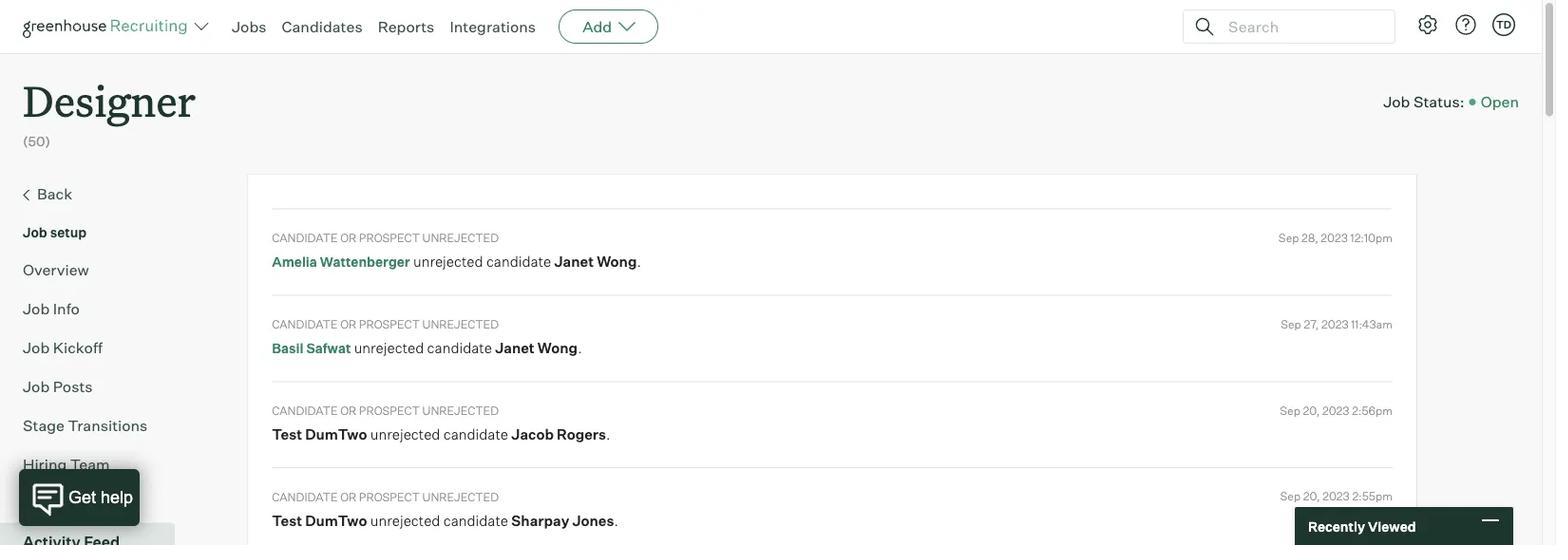 Task type: describe. For each thing, give the bounding box(es) containing it.
stage transitions link
[[23, 414, 167, 437]]

wong for wattenberger
[[597, 253, 637, 271]]

back link
[[23, 182, 167, 207]]

reports
[[378, 17, 435, 36]]

2023 for sep 20, 2023 2:56pm test dumtwo unrejected candidate jacob rogers .
[[1323, 404, 1350, 418]]

test for jacob
[[272, 426, 302, 443]]

job posts link
[[23, 375, 167, 398]]

stage
[[23, 416, 65, 435]]

sep 28, 2023 12:10pm amelia wattenberger unrejected candidate janet wong .
[[272, 231, 1393, 271]]

integrations
[[450, 17, 536, 36]]

unrejected for sep 27, 2023 11:43am basil safwat unrejected candidate janet wong .
[[422, 318, 499, 332]]

job for job posts
[[23, 377, 50, 396]]

candidate for sep 28, 2023 12:10pm amelia wattenberger unrejected candidate janet wong .
[[272, 231, 338, 245]]

wattenberger
[[320, 254, 410, 271]]

status:
[[1414, 92, 1465, 111]]

candidate for sep 20, 2023 2:55pm test dumtwo unrejected candidate sharpay jones .
[[272, 490, 338, 504]]

jobs
[[232, 17, 267, 36]]

job for job kickoff
[[23, 338, 50, 357]]

jacob
[[512, 426, 554, 443]]

candidate for sep 20, 2023 2:56pm test dumtwo unrejected candidate jacob rogers .
[[444, 426, 508, 443]]

recently viewed
[[1308, 518, 1416, 535]]

job for job setup
[[23, 224, 47, 241]]

stage transitions
[[23, 416, 148, 435]]

candidates link
[[282, 17, 363, 36]]

designer
[[23, 72, 196, 128]]

sep 20, 2023 2:56pm test dumtwo unrejected candidate jacob rogers .
[[272, 404, 1393, 443]]

designer link
[[23, 53, 196, 132]]

sep 20, 2023 2:55pm test dumtwo unrejected candidate sharpay jones .
[[272, 490, 1393, 529]]

candidate for sep 28, 2023 12:10pm amelia wattenberger unrejected candidate janet wong .
[[486, 253, 551, 271]]

2:56pm
[[1352, 404, 1393, 418]]

td
[[1497, 18, 1512, 31]]

candidate or prospect unrejected for sep 20, 2023 2:56pm test dumtwo unrejected candidate jacob rogers .
[[272, 404, 499, 418]]

rogers
[[557, 426, 606, 443]]

job info link
[[23, 297, 167, 320]]

. for sep 28, 2023 12:10pm amelia wattenberger unrejected candidate janet wong .
[[637, 253, 641, 271]]

dumtwo for jacob
[[305, 426, 367, 443]]

safwat
[[306, 340, 351, 357]]

unrejected for sep 28, 2023 12:10pm amelia wattenberger unrejected candidate janet wong .
[[413, 253, 483, 271]]

overview
[[23, 260, 89, 279]]

hiring team link
[[23, 453, 167, 476]]

sep for sep 28, 2023 12:10pm amelia wattenberger unrejected candidate janet wong .
[[1279, 231, 1299, 245]]

td button
[[1493, 13, 1516, 36]]

candidate for sep 27, 2023 11:43am basil safwat unrejected candidate janet wong .
[[427, 339, 492, 357]]

job setup
[[23, 224, 87, 241]]

transitions
[[68, 416, 148, 435]]

. for sep 20, 2023 2:55pm test dumtwo unrejected candidate sharpay jones .
[[614, 512, 619, 529]]

basil safwat link
[[272, 340, 351, 357]]

unrejected for sep 27, 2023 11:43am basil safwat unrejected candidate janet wong .
[[354, 339, 424, 357]]

sharpay
[[512, 512, 569, 529]]

prospect for sep 20, 2023 2:55pm test dumtwo unrejected candidate sharpay jones .
[[359, 490, 420, 504]]

job for job status:
[[1384, 92, 1411, 111]]

job posts
[[23, 377, 93, 396]]

job for job info
[[23, 299, 50, 318]]

or for sep 20, 2023 2:55pm test dumtwo unrejected candidate sharpay jones .
[[340, 490, 357, 504]]

add
[[583, 17, 612, 36]]

janet for wattenberger
[[554, 253, 594, 271]]

job kickoff link
[[23, 336, 167, 359]]

sep for sep 20, 2023 2:55pm test dumtwo unrejected candidate sharpay jones .
[[1281, 490, 1301, 504]]

. for sep 27, 2023 11:43am basil safwat unrejected candidate janet wong .
[[578, 339, 582, 357]]

unrejected for sep 28, 2023 12:10pm amelia wattenberger unrejected candidate janet wong .
[[422, 231, 499, 245]]

hiring team
[[23, 455, 110, 474]]

kickoff
[[53, 338, 103, 357]]

job kickoff
[[23, 338, 103, 357]]



Task type: locate. For each thing, give the bounding box(es) containing it.
job left setup
[[23, 224, 47, 241]]

sep left 2:55pm
[[1281, 490, 1301, 504]]

janet
[[554, 253, 594, 271], [495, 339, 535, 357]]

candidate for sep 27, 2023 11:43am basil safwat unrejected candidate janet wong .
[[272, 318, 338, 332]]

add button
[[559, 10, 659, 44]]

.
[[637, 253, 641, 271], [578, 339, 582, 357], [606, 426, 611, 443], [614, 512, 619, 529]]

1 or from the top
[[340, 231, 357, 245]]

2 dumtwo from the top
[[305, 512, 367, 529]]

unrejected for sep 20, 2023 2:56pm test dumtwo unrejected candidate jacob rogers .
[[422, 404, 499, 418]]

test for sharpay
[[272, 512, 302, 529]]

1 horizontal spatial janet
[[554, 253, 594, 271]]

info
[[53, 299, 80, 318]]

integrations link
[[450, 17, 536, 36]]

0 vertical spatial janet
[[554, 253, 594, 271]]

candidate or prospect unrejected for sep 27, 2023 11:43am basil safwat unrejected candidate janet wong .
[[272, 318, 499, 332]]

2023 up recently
[[1323, 490, 1350, 504]]

candidate inside sep 27, 2023 11:43am basil safwat unrejected candidate janet wong .
[[427, 339, 492, 357]]

3 candidate from the top
[[272, 404, 338, 418]]

unrejected for sep 20, 2023 2:55pm test dumtwo unrejected candidate sharpay jones .
[[370, 512, 440, 529]]

sep inside sep 20, 2023 2:55pm test dumtwo unrejected candidate sharpay jones .
[[1281, 490, 1301, 504]]

27,
[[1304, 317, 1319, 331]]

prospect
[[359, 231, 420, 245], [359, 318, 420, 332], [359, 404, 420, 418], [359, 490, 420, 504]]

. inside sep 20, 2023 2:56pm test dumtwo unrejected candidate jacob rogers .
[[606, 426, 611, 443]]

2023 for sep 28, 2023 12:10pm amelia wattenberger unrejected candidate janet wong .
[[1321, 231, 1348, 245]]

janet inside sep 27, 2023 11:43am basil safwat unrejected candidate janet wong .
[[495, 339, 535, 357]]

1 dumtwo from the top
[[305, 426, 367, 443]]

sep left '2:56pm'
[[1280, 404, 1301, 418]]

sep inside sep 20, 2023 2:56pm test dumtwo unrejected candidate jacob rogers .
[[1280, 404, 1301, 418]]

candidate
[[486, 253, 551, 271], [427, 339, 492, 357], [444, 426, 508, 443], [444, 512, 508, 529]]

job status:
[[1384, 92, 1465, 111]]

prospect for sep 28, 2023 12:10pm amelia wattenberger unrejected candidate janet wong .
[[359, 231, 420, 245]]

recently
[[1308, 518, 1366, 535]]

or for sep 20, 2023 2:56pm test dumtwo unrejected candidate jacob rogers .
[[340, 404, 357, 418]]

3 or from the top
[[340, 404, 357, 418]]

4 unrejected from the top
[[422, 490, 499, 504]]

job info
[[23, 299, 80, 318]]

hiring
[[23, 455, 67, 474]]

dumtwo inside sep 20, 2023 2:55pm test dumtwo unrejected candidate sharpay jones .
[[305, 512, 367, 529]]

4 or from the top
[[340, 490, 357, 504]]

posts
[[53, 377, 93, 396]]

jones
[[572, 512, 614, 529]]

candidate for sep 20, 2023 2:56pm test dumtwo unrejected candidate jacob rogers .
[[272, 404, 338, 418]]

dumtwo for sharpay
[[305, 512, 367, 529]]

12:10pm
[[1351, 231, 1393, 245]]

sep inside sep 28, 2023 12:10pm amelia wattenberger unrejected candidate janet wong .
[[1279, 231, 1299, 245]]

amelia
[[272, 254, 317, 271]]

candidate or prospect unrejected for sep 28, 2023 12:10pm amelia wattenberger unrejected candidate janet wong .
[[272, 231, 499, 245]]

1 candidate or prospect unrejected from the top
[[272, 231, 499, 245]]

2023 for sep 20, 2023 2:55pm test dumtwo unrejected candidate sharpay jones .
[[1323, 490, 1350, 504]]

0 vertical spatial 20,
[[1303, 404, 1320, 418]]

2023 inside sep 20, 2023 2:56pm test dumtwo unrejected candidate jacob rogers .
[[1323, 404, 1350, 418]]

3 candidate or prospect unrejected from the top
[[272, 404, 499, 418]]

jobs link
[[232, 17, 267, 36]]

1 vertical spatial janet
[[495, 339, 535, 357]]

(50)
[[23, 133, 50, 150]]

1 unrejected from the top
[[422, 231, 499, 245]]

sep inside sep 27, 2023 11:43am basil safwat unrejected candidate janet wong .
[[1281, 317, 1302, 331]]

2023 right 28,
[[1321, 231, 1348, 245]]

amelia wattenberger link
[[272, 254, 410, 271]]

unrejected inside sep 20, 2023 2:55pm test dumtwo unrejected candidate sharpay jones .
[[370, 512, 440, 529]]

job inside "link"
[[23, 299, 50, 318]]

overview link
[[23, 258, 167, 281]]

wong inside sep 27, 2023 11:43am basil safwat unrejected candidate janet wong .
[[538, 339, 578, 357]]

open
[[1481, 92, 1519, 111]]

20, left '2:56pm'
[[1303, 404, 1320, 418]]

28,
[[1302, 231, 1319, 245]]

2 candidate or prospect unrejected from the top
[[272, 318, 499, 332]]

20, for sharpay jones
[[1304, 490, 1320, 504]]

2023 for sep 27, 2023 11:43am basil safwat unrejected candidate janet wong .
[[1322, 317, 1349, 331]]

candidate inside sep 20, 2023 2:56pm test dumtwo unrejected candidate jacob rogers .
[[444, 426, 508, 443]]

2 prospect from the top
[[359, 318, 420, 332]]

wong
[[597, 253, 637, 271], [538, 339, 578, 357]]

candidate or prospect unrejected for sep 20, 2023 2:55pm test dumtwo unrejected candidate sharpay jones .
[[272, 490, 499, 504]]

unrejected for sep 20, 2023 2:56pm test dumtwo unrejected candidate jacob rogers .
[[370, 426, 440, 443]]

2 20, from the top
[[1304, 490, 1320, 504]]

1 horizontal spatial wong
[[597, 253, 637, 271]]

job left status:
[[1384, 92, 1411, 111]]

job
[[1384, 92, 1411, 111], [23, 224, 47, 241], [23, 299, 50, 318], [23, 338, 50, 357], [23, 377, 50, 396]]

0 vertical spatial test
[[272, 426, 302, 443]]

4 prospect from the top
[[359, 490, 420, 504]]

reports link
[[378, 17, 435, 36]]

3 unrejected from the top
[[422, 404, 499, 418]]

team
[[70, 455, 110, 474]]

2023 inside sep 28, 2023 12:10pm amelia wattenberger unrejected candidate janet wong .
[[1321, 231, 1348, 245]]

candidates
[[282, 17, 363, 36]]

basil
[[272, 340, 304, 357]]

candidate
[[272, 231, 338, 245], [272, 318, 338, 332], [272, 404, 338, 418], [272, 490, 338, 504]]

or
[[340, 231, 357, 245], [340, 318, 357, 332], [340, 404, 357, 418], [340, 490, 357, 504]]

1 vertical spatial test
[[272, 512, 302, 529]]

wong inside sep 28, 2023 12:10pm amelia wattenberger unrejected candidate janet wong .
[[597, 253, 637, 271]]

dumtwo
[[305, 426, 367, 443], [305, 512, 367, 529]]

sep for sep 27, 2023 11:43am basil safwat unrejected candidate janet wong .
[[1281, 317, 1302, 331]]

sep left 28,
[[1279, 231, 1299, 245]]

greenhouse recruiting image
[[23, 15, 194, 38]]

1 test from the top
[[272, 426, 302, 443]]

. for sep 20, 2023 2:56pm test dumtwo unrejected candidate jacob rogers .
[[606, 426, 611, 443]]

0 horizontal spatial wong
[[538, 339, 578, 357]]

2 candidate from the top
[[272, 318, 338, 332]]

2:55pm
[[1353, 490, 1393, 504]]

test
[[272, 426, 302, 443], [272, 512, 302, 529]]

unrejected
[[422, 231, 499, 245], [422, 318, 499, 332], [422, 404, 499, 418], [422, 490, 499, 504]]

job left info
[[23, 299, 50, 318]]

dumtwo inside sep 20, 2023 2:56pm test dumtwo unrejected candidate jacob rogers .
[[305, 426, 367, 443]]

candidate inside sep 20, 2023 2:55pm test dumtwo unrejected candidate sharpay jones .
[[444, 512, 508, 529]]

11:43am
[[1352, 317, 1393, 331]]

0 vertical spatial dumtwo
[[305, 426, 367, 443]]

2 unrejected from the top
[[422, 318, 499, 332]]

td button
[[1489, 10, 1519, 40]]

wong for safwat
[[538, 339, 578, 357]]

unrejected inside sep 28, 2023 12:10pm amelia wattenberger unrejected candidate janet wong .
[[413, 253, 483, 271]]

notifications link
[[23, 492, 167, 515]]

unrejected inside sep 27, 2023 11:43am basil safwat unrejected candidate janet wong .
[[354, 339, 424, 357]]

prospect for sep 20, 2023 2:56pm test dumtwo unrejected candidate jacob rogers .
[[359, 404, 420, 418]]

job left posts
[[23, 377, 50, 396]]

unrejected
[[413, 253, 483, 271], [354, 339, 424, 357], [370, 426, 440, 443], [370, 512, 440, 529]]

2 test from the top
[[272, 512, 302, 529]]

prospect for sep 27, 2023 11:43am basil safwat unrejected candidate janet wong .
[[359, 318, 420, 332]]

notifications
[[23, 494, 113, 513]]

sep for sep 20, 2023 2:56pm test dumtwo unrejected candidate jacob rogers .
[[1280, 404, 1301, 418]]

0 horizontal spatial janet
[[495, 339, 535, 357]]

2023 inside sep 20, 2023 2:55pm test dumtwo unrejected candidate sharpay jones .
[[1323, 490, 1350, 504]]

4 candidate or prospect unrejected from the top
[[272, 490, 499, 504]]

20, inside sep 20, 2023 2:55pm test dumtwo unrejected candidate sharpay jones .
[[1304, 490, 1320, 504]]

candidate for sep 20, 2023 2:55pm test dumtwo unrejected candidate sharpay jones .
[[444, 512, 508, 529]]

janet inside sep 28, 2023 12:10pm amelia wattenberger unrejected candidate janet wong .
[[554, 253, 594, 271]]

back
[[37, 184, 72, 203]]

1 vertical spatial dumtwo
[[305, 512, 367, 529]]

test inside sep 20, 2023 2:55pm test dumtwo unrejected candidate sharpay jones .
[[272, 512, 302, 529]]

sep 27, 2023 11:43am basil safwat unrejected candidate janet wong .
[[272, 317, 1393, 357]]

20, inside sep 20, 2023 2:56pm test dumtwo unrejected candidate jacob rogers .
[[1303, 404, 1320, 418]]

sep left '27,' on the bottom right of the page
[[1281, 317, 1302, 331]]

or for sep 28, 2023 12:10pm amelia wattenberger unrejected candidate janet wong .
[[340, 231, 357, 245]]

0 vertical spatial wong
[[597, 253, 637, 271]]

job left kickoff
[[23, 338, 50, 357]]

2023 inside sep 27, 2023 11:43am basil safwat unrejected candidate janet wong .
[[1322, 317, 1349, 331]]

1 prospect from the top
[[359, 231, 420, 245]]

20,
[[1303, 404, 1320, 418], [1304, 490, 1320, 504]]

4 candidate from the top
[[272, 490, 338, 504]]

setup
[[50, 224, 87, 241]]

20, for jacob rogers
[[1303, 404, 1320, 418]]

candidate or prospect unrejected
[[272, 231, 499, 245], [272, 318, 499, 332], [272, 404, 499, 418], [272, 490, 499, 504]]

1 candidate from the top
[[272, 231, 338, 245]]

configure image
[[1417, 13, 1440, 36]]

2023 right '27,' on the bottom right of the page
[[1322, 317, 1349, 331]]

1 vertical spatial 20,
[[1304, 490, 1320, 504]]

sep
[[1279, 231, 1299, 245], [1281, 317, 1302, 331], [1280, 404, 1301, 418], [1281, 490, 1301, 504]]

viewed
[[1368, 518, 1416, 535]]

unrejected for sep 20, 2023 2:55pm test dumtwo unrejected candidate sharpay jones .
[[422, 490, 499, 504]]

test inside sep 20, 2023 2:56pm test dumtwo unrejected candidate jacob rogers .
[[272, 426, 302, 443]]

unrejected inside sep 20, 2023 2:56pm test dumtwo unrejected candidate jacob rogers .
[[370, 426, 440, 443]]

. inside sep 28, 2023 12:10pm amelia wattenberger unrejected candidate janet wong .
[[637, 253, 641, 271]]

2023
[[1321, 231, 1348, 245], [1322, 317, 1349, 331], [1323, 404, 1350, 418], [1323, 490, 1350, 504]]

or for sep 27, 2023 11:43am basil safwat unrejected candidate janet wong .
[[340, 318, 357, 332]]

2 or from the top
[[340, 318, 357, 332]]

1 20, from the top
[[1303, 404, 1320, 418]]

20, up recently
[[1304, 490, 1320, 504]]

2023 left '2:56pm'
[[1323, 404, 1350, 418]]

3 prospect from the top
[[359, 404, 420, 418]]

designer (50)
[[23, 72, 196, 150]]

Search text field
[[1224, 13, 1378, 40]]

1 vertical spatial wong
[[538, 339, 578, 357]]

janet for safwat
[[495, 339, 535, 357]]

. inside sep 20, 2023 2:55pm test dumtwo unrejected candidate sharpay jones .
[[614, 512, 619, 529]]

candidate inside sep 28, 2023 12:10pm amelia wattenberger unrejected candidate janet wong .
[[486, 253, 551, 271]]

. inside sep 27, 2023 11:43am basil safwat unrejected candidate janet wong .
[[578, 339, 582, 357]]



Task type: vqa. For each thing, say whether or not it's contained in the screenshot.
5
no



